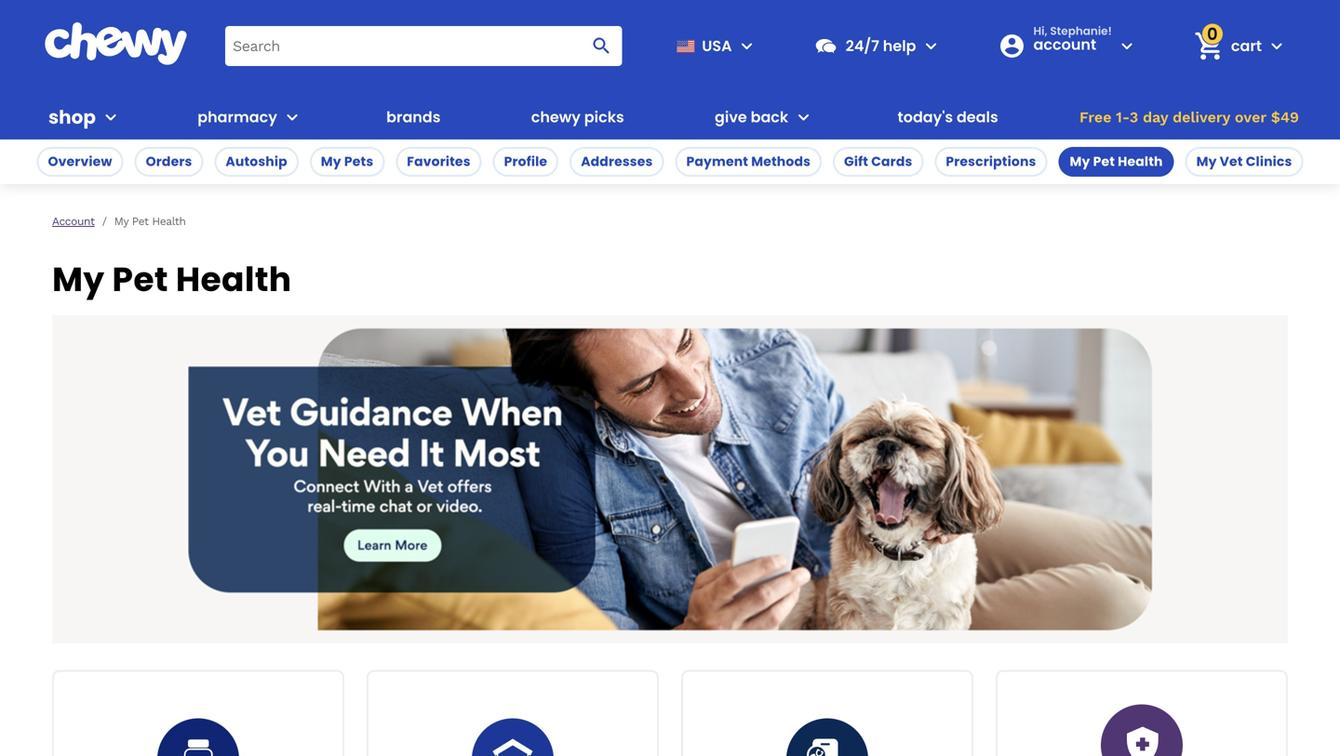 Task type: locate. For each thing, give the bounding box(es) containing it.
menu image for the shop popup button at the top
[[100, 106, 122, 128]]

addresses
[[581, 153, 653, 171]]

my for my pets link
[[321, 153, 341, 171]]

0
[[1207, 22, 1218, 46]]

help menu image
[[920, 35, 942, 57]]

chewy picks
[[531, 107, 624, 128]]

free
[[1080, 108, 1112, 126]]

usa
[[702, 35, 732, 56]]

1 horizontal spatial menu image
[[736, 35, 758, 57]]

my pet health link
[[1059, 147, 1174, 177]]

my pet health
[[1070, 153, 1163, 171], [114, 215, 186, 228], [52, 256, 292, 303]]

today's
[[898, 107, 953, 128]]

0 vertical spatial pet
[[1093, 153, 1115, 171]]

1 vertical spatial menu image
[[100, 106, 122, 128]]

menu image inside the shop popup button
[[100, 106, 122, 128]]

favorites link
[[396, 147, 482, 177]]

autoship
[[226, 153, 287, 171]]

connect with a vet mobile image
[[805, 737, 850, 757]]

my left vet
[[1197, 153, 1217, 171]]

autoship link
[[214, 147, 299, 177]]

my
[[321, 153, 341, 171], [1070, 153, 1090, 171], [1197, 153, 1217, 171], [114, 215, 128, 228], [52, 256, 105, 303]]

Search text field
[[225, 26, 622, 66]]

prescriptions
[[946, 153, 1036, 171]]

learn more about connect with a vet, vet guidance when you need it most, connect with a vet offers real-time chat or video support. image
[[52, 316, 1288, 644]]

1-
[[1116, 108, 1130, 126]]

free 1-3 day delivery over $49 button
[[1074, 95, 1305, 140]]

items image
[[1193, 30, 1225, 62]]

usa button
[[669, 24, 758, 68]]

prescriptions link
[[935, 147, 1048, 177]]

my for my pet health link
[[1070, 153, 1090, 171]]

pet
[[1093, 153, 1115, 171], [132, 215, 149, 228], [112, 256, 168, 303]]

menu image right usa
[[736, 35, 758, 57]]

menu image
[[736, 35, 758, 57], [100, 106, 122, 128]]

0 horizontal spatial menu image
[[100, 106, 122, 128]]

give back link
[[707, 95, 789, 140]]

clinics
[[1246, 153, 1292, 171]]

menu image right shop
[[100, 106, 122, 128]]

1 vertical spatial my pet health
[[114, 215, 186, 228]]

my vet clinics link
[[1186, 147, 1304, 177]]

pet inside the subnav element
[[1093, 153, 1115, 171]]

orders
[[146, 153, 192, 171]]

pharmacy
[[198, 107, 277, 128]]

0 vertical spatial health
[[1118, 153, 1163, 171]]

payment methods link
[[675, 147, 822, 177]]

account link
[[52, 215, 95, 229]]

0 vertical spatial my pet health
[[1070, 153, 1163, 171]]

cart menu image
[[1266, 35, 1288, 57]]

brands
[[386, 107, 441, 128]]

addresses link
[[570, 147, 664, 177]]

chewy picks link
[[524, 95, 632, 140]]

chewy support image
[[814, 34, 838, 58]]

overview
[[48, 153, 112, 171]]

menu image inside usa popup button
[[736, 35, 758, 57]]

payment methods
[[686, 153, 811, 171]]

0 vertical spatial menu image
[[736, 35, 758, 57]]

picks
[[584, 107, 624, 128]]

account
[[1034, 34, 1097, 55]]

careplus pet insurance image
[[1120, 724, 1164, 757]]

my vet clinics
[[1197, 153, 1292, 171]]

today's deals link
[[890, 95, 1006, 140]]

health
[[1118, 153, 1163, 171], [152, 215, 186, 228], [176, 256, 292, 303]]

my left pets
[[321, 153, 341, 171]]

give back menu image
[[792, 106, 815, 128]]

account
[[52, 215, 95, 228]]

cart
[[1231, 35, 1262, 56]]

over
[[1235, 108, 1267, 126]]

gift cards
[[844, 153, 913, 171]]

24/7
[[846, 35, 880, 56]]

my pets
[[321, 153, 374, 171]]

submit search image
[[591, 35, 613, 57]]

3
[[1130, 108, 1139, 126]]

Product search field
[[225, 26, 622, 66]]

24/7 help
[[846, 35, 916, 56]]

methods
[[751, 153, 811, 171]]

my down free
[[1070, 153, 1090, 171]]

brands link
[[379, 95, 448, 140]]



Task type: describe. For each thing, give the bounding box(es) containing it.
my pet health inside the subnav element
[[1070, 153, 1163, 171]]

24/7 help link
[[807, 24, 916, 68]]

hi, stephanie! account
[[1034, 23, 1112, 55]]

chewy home image
[[44, 22, 188, 65]]

shop
[[48, 104, 96, 130]]

pets
[[344, 153, 374, 171]]

pharmacy menu image
[[281, 106, 303, 128]]

1 vertical spatial health
[[152, 215, 186, 228]]

2 vertical spatial my pet health
[[52, 256, 292, 303]]

my down account in the top left of the page
[[52, 256, 105, 303]]

$49
[[1271, 108, 1299, 126]]

delivery
[[1173, 108, 1231, 126]]

2 vertical spatial health
[[176, 256, 292, 303]]

site banner
[[0, 0, 1340, 140]]

shop button
[[48, 95, 122, 140]]

profile
[[504, 153, 548, 171]]

day
[[1143, 108, 1168, 126]]

favorites
[[407, 153, 471, 171]]

give
[[715, 107, 747, 128]]

chewy
[[531, 107, 581, 128]]

cards
[[871, 153, 913, 171]]

account menu image
[[1116, 35, 1138, 57]]

stephanie!
[[1050, 23, 1112, 39]]

overview link
[[37, 147, 123, 177]]

vet clinics image
[[491, 737, 535, 757]]

deals
[[957, 107, 999, 128]]

prescription bottle image
[[176, 737, 221, 757]]

today's deals
[[898, 107, 999, 128]]

hi,
[[1034, 23, 1048, 39]]

my right account in the top left of the page
[[114, 215, 128, 228]]

gift
[[844, 153, 869, 171]]

health inside the subnav element
[[1118, 153, 1163, 171]]

profile link
[[493, 147, 559, 177]]

give back
[[715, 107, 789, 128]]

2 vertical spatial pet
[[112, 256, 168, 303]]

pharmacy link
[[190, 95, 277, 140]]

1 vertical spatial pet
[[132, 215, 149, 228]]

subnav element
[[0, 140, 1340, 184]]

help
[[883, 35, 916, 56]]

my pets link
[[310, 147, 385, 177]]

free 1-3 day delivery over $49
[[1080, 108, 1299, 126]]

my for my vet clinics link
[[1197, 153, 1217, 171]]

payment
[[686, 153, 749, 171]]

back
[[751, 107, 789, 128]]

gift cards link
[[833, 147, 924, 177]]

vet
[[1220, 153, 1243, 171]]

menu image for usa popup button
[[736, 35, 758, 57]]

orders link
[[135, 147, 203, 177]]



Task type: vqa. For each thing, say whether or not it's contained in the screenshot.
group
no



